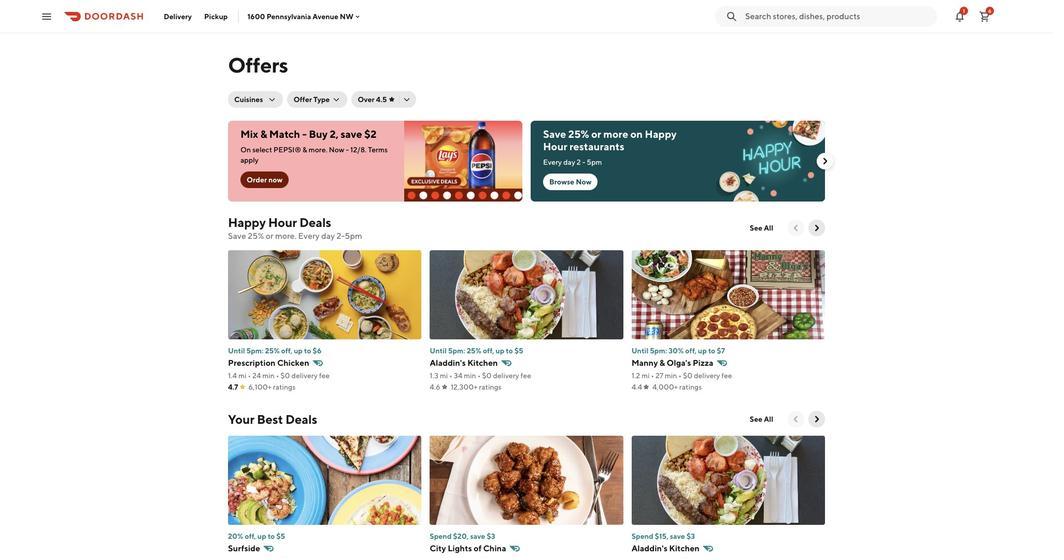 Task type: describe. For each thing, give the bounding box(es) containing it.
spend for aladdin's
[[632, 533, 654, 541]]

hour inside happy hour deals save 25% or more. every day 2-5pm
[[268, 215, 297, 230]]

12,300+
[[451, 383, 478, 392]]

pizza
[[693, 358, 714, 368]]

4.6
[[430, 383, 441, 392]]

all for manny & olga's pizza
[[765, 224, 774, 232]]

delivery for aladdin's kitchen
[[493, 372, 520, 380]]

day inside happy hour deals save 25% or more. every day 2-5pm
[[322, 231, 335, 241]]

browse
[[550, 178, 575, 186]]

$15,
[[655, 533, 669, 541]]

see for manny & olga's pizza
[[750, 224, 763, 232]]

min for &
[[665, 372, 678, 380]]

fee for manny & olga's pizza
[[722, 372, 733, 380]]

offer type button
[[288, 91, 348, 108]]

fee for prescription chicken
[[319, 372, 330, 380]]

& for mix
[[261, 128, 267, 140]]

until for prescription chicken
[[228, 347, 245, 355]]

on select pepsi® & more. now - 12/8. terms apply
[[241, 146, 388, 164]]

offer
[[294, 95, 312, 104]]

$7
[[717, 347, 726, 355]]

until 5pm: 25% off, up to $5
[[430, 347, 524, 355]]

ratings for chicken
[[273, 383, 296, 392]]

off, up surfside
[[245, 533, 256, 541]]

olga's
[[667, 358, 692, 368]]

1.4
[[228, 372, 237, 380]]

up for manny & olga's pizza
[[698, 347, 707, 355]]

over 4.5 button
[[352, 91, 417, 108]]

1 horizontal spatial day
[[564, 158, 576, 166]]

6 button
[[975, 6, 996, 27]]

$3 for aladdin's kitchen
[[687, 533, 696, 541]]

your best deals link
[[228, 411, 318, 428]]

see for aladdin's kitchen
[[750, 415, 763, 424]]

more. inside on select pepsi® & more. now - 12/8. terms apply
[[309, 146, 328, 154]]

previous button of carousel image
[[791, 414, 802, 425]]

notification bell image
[[954, 10, 967, 23]]

20%
[[228, 533, 243, 541]]

- inside on select pepsi® & more. now - 12/8. terms apply
[[346, 146, 349, 154]]

happy inside save 25% or more on happy hour restaurants
[[645, 128, 677, 140]]

order now
[[247, 176, 283, 184]]

1.2
[[632, 372, 641, 380]]

until for aladdin's kitchen
[[430, 347, 447, 355]]

spend for city
[[430, 533, 452, 541]]

now inside on select pepsi® & more. now - 12/8. terms apply
[[329, 146, 345, 154]]

every inside happy hour deals save 25% or more. every day 2-5pm
[[298, 231, 320, 241]]

up for aladdin's kitchen
[[496, 347, 505, 355]]

pickup button
[[198, 8, 234, 25]]

3 • from the left
[[450, 372, 453, 380]]

4.5
[[376, 95, 387, 104]]

to for manny & olga's pizza
[[709, 347, 716, 355]]

0 vertical spatial $5
[[515, 347, 524, 355]]

avenue
[[313, 12, 339, 20]]

all for aladdin's kitchen
[[765, 415, 774, 424]]

1600 pennsylvania avenue nw button
[[248, 12, 362, 20]]

34
[[454, 372, 463, 380]]

$2
[[365, 128, 377, 140]]

city lights of china
[[430, 544, 507, 554]]

see all for manny & olga's pizza
[[750, 224, 774, 232]]

chicken
[[277, 358, 309, 368]]

0 horizontal spatial $5
[[277, 533, 285, 541]]

off, for chicken
[[281, 347, 293, 355]]

20% off, up to $5
[[228, 533, 285, 541]]

spend $20, save $3
[[430, 533, 496, 541]]

nw
[[340, 12, 354, 20]]

prescription
[[228, 358, 276, 368]]

$0 for chicken
[[281, 372, 290, 380]]

to for aladdin's kitchen
[[506, 347, 513, 355]]

save inside happy hour deals save 25% or more. every day 2-5pm
[[228, 231, 246, 241]]

over
[[358, 95, 375, 104]]

4.7
[[228, 383, 238, 392]]

open menu image
[[40, 10, 53, 23]]

to right 20% on the left of the page
[[268, 533, 275, 541]]

of
[[474, 544, 482, 554]]

more
[[604, 128, 629, 140]]

- for mix
[[302, 128, 307, 140]]

aladdin's for spend
[[632, 544, 668, 554]]

1.2 mi • 27 min • $0 delivery fee
[[632, 372, 733, 380]]

24
[[253, 372, 261, 380]]

now
[[269, 176, 283, 184]]

delivery button
[[158, 8, 198, 25]]

see all for aladdin's kitchen
[[750, 415, 774, 424]]

up for prescription chicken
[[294, 347, 303, 355]]

5pm: for aladdin's
[[449, 347, 466, 355]]

your
[[228, 412, 255, 427]]

1
[[964, 8, 966, 14]]

12,300+ ratings
[[451, 383, 502, 392]]

pennsylvania
[[267, 12, 311, 20]]

lights
[[448, 544, 472, 554]]

manny & olga's pizza
[[632, 358, 714, 368]]

happy inside happy hour deals save 25% or more. every day 2-5pm
[[228, 215, 266, 230]]

6,100+ ratings
[[249, 383, 296, 392]]

Store search: begin typing to search for stores available on DoorDash text field
[[746, 11, 931, 22]]

1.4 mi • 24 min • $0 delivery fee
[[228, 372, 330, 380]]

2
[[577, 158, 581, 166]]

surfside
[[228, 544, 260, 554]]

mix & match - buy 2, save $2
[[241, 128, 377, 140]]

pickup
[[204, 12, 228, 20]]

order
[[247, 176, 267, 184]]

1.3 mi • 34 min • $0 delivery fee
[[430, 372, 532, 380]]

see all link for manny & olga's pizza
[[744, 220, 780, 237]]

0 vertical spatial every
[[544, 158, 562, 166]]

over 4.5
[[358, 95, 387, 104]]

next button of carousel image for aladdin's kitchen
[[812, 414, 823, 425]]

prescription chicken
[[228, 358, 309, 368]]

27
[[656, 372, 664, 380]]

china
[[484, 544, 507, 554]]

2-
[[337, 231, 345, 241]]

mi for aladdin's
[[440, 372, 448, 380]]

ratings for kitchen
[[479, 383, 502, 392]]

4,000+ ratings
[[653, 383, 702, 392]]

cuisines
[[234, 95, 263, 104]]

delivery
[[164, 12, 192, 20]]

25% inside save 25% or more on happy hour restaurants
[[569, 128, 590, 140]]

manny
[[632, 358, 658, 368]]



Task type: vqa. For each thing, say whether or not it's contained in the screenshot.
the bottommost Next button of carousel icon
yes



Task type: locate. For each thing, give the bounding box(es) containing it.
until
[[228, 347, 245, 355], [430, 347, 447, 355], [632, 347, 649, 355]]

aladdin's for until
[[430, 358, 466, 368]]

2 horizontal spatial &
[[660, 358, 666, 368]]

& up 27
[[660, 358, 666, 368]]

kitchen for 25%
[[468, 358, 498, 368]]

6 • from the left
[[679, 372, 682, 380]]

$5 right 20% on the left of the page
[[277, 533, 285, 541]]

0 horizontal spatial $0
[[281, 372, 290, 380]]

0 vertical spatial see all link
[[744, 220, 780, 237]]

3 delivery from the left
[[694, 372, 721, 380]]

happy
[[645, 128, 677, 140], [228, 215, 266, 230]]

1 horizontal spatial $5
[[515, 347, 524, 355]]

5pm:
[[247, 347, 264, 355], [449, 347, 466, 355], [650, 347, 668, 355]]

1 until from the left
[[228, 347, 245, 355]]

kitchen down spend $15, save $3
[[670, 544, 700, 554]]

off,
[[281, 347, 293, 355], [483, 347, 494, 355], [686, 347, 697, 355], [245, 533, 256, 541]]

aladdin's kitchen for $15,
[[632, 544, 700, 554]]

3 ratings from the left
[[680, 383, 702, 392]]

• left 27
[[652, 372, 655, 380]]

2 horizontal spatial mi
[[642, 372, 650, 380]]

deals for best
[[286, 412, 318, 427]]

ratings down 1.4 mi • 24 min • $0 delivery fee
[[273, 383, 296, 392]]

match
[[269, 128, 300, 140]]

1 vertical spatial &
[[303, 146, 307, 154]]

1 delivery from the left
[[292, 372, 318, 380]]

5pm
[[587, 158, 602, 166], [345, 231, 362, 241]]

min right "24"
[[263, 372, 275, 380]]

1 horizontal spatial every
[[544, 158, 562, 166]]

6
[[989, 8, 992, 14]]

hour inside save 25% or more on happy hour restaurants
[[544, 141, 568, 152]]

mi for manny
[[642, 372, 650, 380]]

happy down order
[[228, 215, 266, 230]]

mi right 1.2
[[642, 372, 650, 380]]

all left previous button of carousel icon
[[765, 224, 774, 232]]

0 horizontal spatial more.
[[275, 231, 297, 241]]

1 fee from the left
[[319, 372, 330, 380]]

$3 for city lights of china
[[487, 533, 496, 541]]

1 horizontal spatial more.
[[309, 146, 328, 154]]

1 see all link from the top
[[744, 220, 780, 237]]

see all
[[750, 224, 774, 232], [750, 415, 774, 424]]

1 see all from the top
[[750, 224, 774, 232]]

every up browse
[[544, 158, 562, 166]]

up up chicken
[[294, 347, 303, 355]]

2 all from the top
[[765, 415, 774, 424]]

see all link
[[744, 220, 780, 237], [744, 411, 780, 428]]

previous button of carousel image
[[791, 223, 802, 233]]

type
[[314, 95, 330, 104]]

1 vertical spatial day
[[322, 231, 335, 241]]

1 horizontal spatial happy
[[645, 128, 677, 140]]

save 25% or more on happy hour restaurants
[[544, 128, 677, 152]]

buy
[[309, 128, 328, 140]]

cuisines button
[[228, 91, 283, 108]]

1 • from the left
[[248, 372, 251, 380]]

0 vertical spatial day
[[564, 158, 576, 166]]

1 see from the top
[[750, 224, 763, 232]]

$0 down the olga's
[[684, 372, 693, 380]]

& for manny
[[660, 358, 666, 368]]

- left buy
[[302, 128, 307, 140]]

see all left previous button of carousel icon
[[750, 224, 774, 232]]

1.3
[[430, 372, 439, 380]]

aladdin's kitchen up '34' on the bottom left
[[430, 358, 498, 368]]

2 horizontal spatial $0
[[684, 372, 693, 380]]

save inside save 25% or more on happy hour restaurants
[[544, 128, 567, 140]]

• up 12,300+ ratings
[[478, 372, 481, 380]]

3 5pm: from the left
[[650, 347, 668, 355]]

12/8.
[[351, 146, 367, 154]]

min for chicken
[[263, 372, 275, 380]]

1 horizontal spatial fee
[[521, 372, 532, 380]]

5pm: left 30%
[[650, 347, 668, 355]]

next button of carousel image
[[821, 156, 831, 166], [812, 223, 823, 233], [812, 414, 823, 425]]

on
[[631, 128, 643, 140]]

see left previous button of carousel icon
[[750, 224, 763, 232]]

delivery for prescription chicken
[[292, 372, 318, 380]]

hour down the "now"
[[268, 215, 297, 230]]

1600 pennsylvania avenue nw
[[248, 12, 354, 20]]

to left $7
[[709, 347, 716, 355]]

0 vertical spatial deals
[[300, 215, 331, 230]]

min
[[263, 372, 275, 380], [464, 372, 476, 380], [665, 372, 678, 380]]

1 vertical spatial all
[[765, 415, 774, 424]]

0 vertical spatial 5pm
[[587, 158, 602, 166]]

0 horizontal spatial spend
[[430, 533, 452, 541]]

• up 4,000+ ratings
[[679, 372, 682, 380]]

0 horizontal spatial save
[[341, 128, 362, 140]]

city
[[430, 544, 446, 554]]

see all link left previous button of carousel image
[[744, 411, 780, 428]]

to for prescription chicken
[[304, 347, 311, 355]]

0 horizontal spatial $3
[[487, 533, 496, 541]]

best
[[257, 412, 283, 427]]

fee for aladdin's kitchen
[[521, 372, 532, 380]]

ratings down 1.3 mi • 34 min • $0 delivery fee
[[479, 383, 502, 392]]

min for kitchen
[[464, 372, 476, 380]]

0 vertical spatial see all
[[750, 224, 774, 232]]

now inside browse now button
[[576, 178, 592, 186]]

save
[[544, 128, 567, 140], [228, 231, 246, 241]]

until up the 'prescription'
[[228, 347, 245, 355]]

$0 down chicken
[[281, 372, 290, 380]]

0 horizontal spatial until
[[228, 347, 245, 355]]

off, up chicken
[[281, 347, 293, 355]]

$3
[[487, 533, 496, 541], [687, 533, 696, 541]]

aladdin's kitchen
[[430, 358, 498, 368], [632, 544, 700, 554]]

browse now button
[[544, 174, 598, 190]]

2 horizontal spatial 5pm:
[[650, 347, 668, 355]]

25%
[[569, 128, 590, 140], [248, 231, 264, 241], [265, 347, 280, 355], [467, 347, 482, 355]]

2 mi from the left
[[440, 372, 448, 380]]

until 5pm: 30% off, up to $7
[[632, 347, 726, 355]]

kitchen for save
[[670, 544, 700, 554]]

0 vertical spatial kitchen
[[468, 358, 498, 368]]

save right 2,
[[341, 128, 362, 140]]

terms
[[368, 146, 388, 154]]

1 horizontal spatial $0
[[482, 372, 492, 380]]

0 horizontal spatial 5pm
[[345, 231, 362, 241]]

0 vertical spatial or
[[592, 128, 602, 140]]

offer type
[[294, 95, 330, 104]]

or inside save 25% or more on happy hour restaurants
[[592, 128, 602, 140]]

1 horizontal spatial aladdin's
[[632, 544, 668, 554]]

$3 up china
[[487, 533, 496, 541]]

1 vertical spatial kitchen
[[670, 544, 700, 554]]

1 vertical spatial happy
[[228, 215, 266, 230]]

up up 1.3 mi • 34 min • $0 delivery fee
[[496, 347, 505, 355]]

1 horizontal spatial or
[[592, 128, 602, 140]]

offers
[[228, 53, 288, 77]]

- left 12/8.
[[346, 146, 349, 154]]

3 until from the left
[[632, 347, 649, 355]]

0 horizontal spatial delivery
[[292, 372, 318, 380]]

1 horizontal spatial ratings
[[479, 383, 502, 392]]

25% inside happy hour deals save 25% or more. every day 2-5pm
[[248, 231, 264, 241]]

up up pizza
[[698, 347, 707, 355]]

& down mix & match - buy 2, save $2
[[303, 146, 307, 154]]

order now button
[[241, 172, 289, 188]]

• left "24"
[[248, 372, 251, 380]]

$0
[[281, 372, 290, 380], [482, 372, 492, 380], [684, 372, 693, 380]]

0 horizontal spatial hour
[[268, 215, 297, 230]]

1 spend from the left
[[430, 533, 452, 541]]

1 horizontal spatial min
[[464, 372, 476, 380]]

0 vertical spatial aladdin's
[[430, 358, 466, 368]]

spend left $15,
[[632, 533, 654, 541]]

5pm: up the 'prescription'
[[247, 347, 264, 355]]

$6
[[313, 347, 322, 355]]

delivery up 12,300+ ratings
[[493, 372, 520, 380]]

1 vertical spatial or
[[266, 231, 274, 241]]

ratings down '1.2 mi • 27 min • $0 delivery fee'
[[680, 383, 702, 392]]

now down 2,
[[329, 146, 345, 154]]

0 vertical spatial all
[[765, 224, 774, 232]]

2 spend from the left
[[632, 533, 654, 541]]

4.4
[[632, 383, 643, 392]]

1 vertical spatial see all
[[750, 415, 774, 424]]

• left '34' on the bottom left
[[450, 372, 453, 380]]

delivery for manny & olga's pizza
[[694, 372, 721, 380]]

1 horizontal spatial kitchen
[[670, 544, 700, 554]]

or inside happy hour deals save 25% or more. every day 2-5pm
[[266, 231, 274, 241]]

to up 1.3 mi • 34 min • $0 delivery fee
[[506, 347, 513, 355]]

3 mi from the left
[[642, 372, 650, 380]]

1 ratings from the left
[[273, 383, 296, 392]]

0 horizontal spatial happy
[[228, 215, 266, 230]]

$0 for &
[[684, 372, 693, 380]]

save up of
[[470, 533, 486, 541]]

select
[[253, 146, 272, 154]]

1 vertical spatial see
[[750, 415, 763, 424]]

aladdin's
[[430, 358, 466, 368], [632, 544, 668, 554]]

5 • from the left
[[652, 372, 655, 380]]

every day 2 - 5pm
[[544, 158, 602, 166]]

0 horizontal spatial or
[[266, 231, 274, 241]]

more. inside happy hour deals save 25% or more. every day 2-5pm
[[275, 231, 297, 241]]

0 vertical spatial &
[[261, 128, 267, 140]]

see
[[750, 224, 763, 232], [750, 415, 763, 424]]

1 vertical spatial aladdin's
[[632, 544, 668, 554]]

happy right on
[[645, 128, 677, 140]]

0 horizontal spatial mi
[[239, 372, 247, 380]]

spend $15, save $3
[[632, 533, 696, 541]]

delivery down pizza
[[694, 372, 721, 380]]

apply
[[241, 156, 259, 164]]

0 horizontal spatial aladdin's
[[430, 358, 466, 368]]

see left previous button of carousel image
[[750, 415, 763, 424]]

1 vertical spatial -
[[346, 146, 349, 154]]

day
[[564, 158, 576, 166], [322, 231, 335, 241]]

1 min from the left
[[263, 372, 275, 380]]

all left previous button of carousel image
[[765, 415, 774, 424]]

1 horizontal spatial hour
[[544, 141, 568, 152]]

$5
[[515, 347, 524, 355], [277, 533, 285, 541]]

see all left previous button of carousel image
[[750, 415, 774, 424]]

0 horizontal spatial kitchen
[[468, 358, 498, 368]]

4 • from the left
[[478, 372, 481, 380]]

5pm: up '34' on the bottom left
[[449, 347, 466, 355]]

now
[[329, 146, 345, 154], [576, 178, 592, 186]]

save
[[341, 128, 362, 140], [470, 533, 486, 541], [670, 533, 686, 541]]

mi
[[239, 372, 247, 380], [440, 372, 448, 380], [642, 372, 650, 380]]

0 vertical spatial save
[[544, 128, 567, 140]]

1 vertical spatial $5
[[277, 533, 285, 541]]

1 5pm: from the left
[[247, 347, 264, 355]]

1 all from the top
[[765, 224, 774, 232]]

$20,
[[453, 533, 469, 541]]

2 $3 from the left
[[687, 533, 696, 541]]

2 see all from the top
[[750, 415, 774, 424]]

•
[[248, 372, 251, 380], [276, 372, 279, 380], [450, 372, 453, 380], [478, 372, 481, 380], [652, 372, 655, 380], [679, 372, 682, 380]]

0 horizontal spatial aladdin's kitchen
[[430, 358, 498, 368]]

2,
[[330, 128, 339, 140]]

0 horizontal spatial -
[[302, 128, 307, 140]]

2 delivery from the left
[[493, 372, 520, 380]]

mi for prescription
[[239, 372, 247, 380]]

until up 1.3
[[430, 347, 447, 355]]

2 horizontal spatial ratings
[[680, 383, 702, 392]]

mix
[[241, 128, 258, 140]]

0 horizontal spatial day
[[322, 231, 335, 241]]

1 vertical spatial every
[[298, 231, 320, 241]]

now down 2
[[576, 178, 592, 186]]

2 horizontal spatial fee
[[722, 372, 733, 380]]

1 $3 from the left
[[487, 533, 496, 541]]

1 horizontal spatial save
[[544, 128, 567, 140]]

1 horizontal spatial spend
[[632, 533, 654, 541]]

spend up city
[[430, 533, 452, 541]]

5pm inside happy hour deals save 25% or more. every day 2-5pm
[[345, 231, 362, 241]]

see all link left previous button of carousel icon
[[744, 220, 780, 237]]

ratings for &
[[680, 383, 702, 392]]

save right $15,
[[670, 533, 686, 541]]

deals inside happy hour deals save 25% or more. every day 2-5pm
[[300, 215, 331, 230]]

& inside on select pepsi® & more. now - 12/8. terms apply
[[303, 146, 307, 154]]

- right 2
[[583, 158, 586, 166]]

1 $0 from the left
[[281, 372, 290, 380]]

0 horizontal spatial now
[[329, 146, 345, 154]]

& right mix
[[261, 128, 267, 140]]

2 horizontal spatial until
[[632, 347, 649, 355]]

0 horizontal spatial save
[[228, 231, 246, 241]]

0 horizontal spatial 5pm:
[[247, 347, 264, 355]]

0 horizontal spatial ratings
[[273, 383, 296, 392]]

1600
[[248, 12, 265, 20]]

hour up every day 2 - 5pm
[[544, 141, 568, 152]]

aladdin's down $15,
[[632, 544, 668, 554]]

2 horizontal spatial min
[[665, 372, 678, 380]]

happy hour deals save 25% or more. every day 2-5pm
[[228, 215, 362, 241]]

1 vertical spatial hour
[[268, 215, 297, 230]]

2 fee from the left
[[521, 372, 532, 380]]

on
[[241, 146, 251, 154]]

2 horizontal spatial save
[[670, 533, 686, 541]]

0 vertical spatial see
[[750, 224, 763, 232]]

off, up 1.3 mi • 34 min • $0 delivery fee
[[483, 347, 494, 355]]

5pm: for manny
[[650, 347, 668, 355]]

1 vertical spatial more.
[[275, 231, 297, 241]]

1 horizontal spatial delivery
[[493, 372, 520, 380]]

every left '2-'
[[298, 231, 320, 241]]

your best deals
[[228, 412, 318, 427]]

0 vertical spatial hour
[[544, 141, 568, 152]]

2 5pm: from the left
[[449, 347, 466, 355]]

min right '34' on the bottom left
[[464, 372, 476, 380]]

off, for &
[[686, 347, 697, 355]]

1 vertical spatial next button of carousel image
[[812, 223, 823, 233]]

- for every
[[583, 158, 586, 166]]

2 min from the left
[[464, 372, 476, 380]]

to left $6
[[304, 347, 311, 355]]

1 horizontal spatial 5pm
[[587, 158, 602, 166]]

2 vertical spatial &
[[660, 358, 666, 368]]

3 min from the left
[[665, 372, 678, 380]]

kitchen up 1.3 mi • 34 min • $0 delivery fee
[[468, 358, 498, 368]]

• up 6,100+ ratings
[[276, 372, 279, 380]]

0 vertical spatial more.
[[309, 146, 328, 154]]

$0 for kitchen
[[482, 372, 492, 380]]

3 $0 from the left
[[684, 372, 693, 380]]

mi right 1.4
[[239, 372, 247, 380]]

up
[[294, 347, 303, 355], [496, 347, 505, 355], [698, 347, 707, 355], [258, 533, 266, 541]]

1 horizontal spatial $3
[[687, 533, 696, 541]]

30%
[[669, 347, 684, 355]]

1 horizontal spatial mi
[[440, 372, 448, 380]]

4,000+
[[653, 383, 678, 392]]

min right 27
[[665, 372, 678, 380]]

spend
[[430, 533, 452, 541], [632, 533, 654, 541]]

until up manny
[[632, 347, 649, 355]]

restaurants
[[570, 141, 625, 152]]

2 see from the top
[[750, 415, 763, 424]]

browse now
[[550, 178, 592, 186]]

1 vertical spatial save
[[228, 231, 246, 241]]

day left 2
[[564, 158, 576, 166]]

off, right 30%
[[686, 347, 697, 355]]

until 5pm: 25% off, up to $6
[[228, 347, 322, 355]]

aladdin's up '34' on the bottom left
[[430, 358, 466, 368]]

kitchen
[[468, 358, 498, 368], [670, 544, 700, 554]]

aladdin's kitchen down spend $15, save $3
[[632, 544, 700, 554]]

off, for kitchen
[[483, 347, 494, 355]]

0 horizontal spatial fee
[[319, 372, 330, 380]]

day left '2-'
[[322, 231, 335, 241]]

mi right 1.3
[[440, 372, 448, 380]]

deals for hour
[[300, 215, 331, 230]]

save for city
[[470, 533, 486, 541]]

2 vertical spatial next button of carousel image
[[812, 414, 823, 425]]

2 see all link from the top
[[744, 411, 780, 428]]

1 horizontal spatial now
[[576, 178, 592, 186]]

2 $0 from the left
[[482, 372, 492, 380]]

up up surfside
[[258, 533, 266, 541]]

2 ratings from the left
[[479, 383, 502, 392]]

aladdin's kitchen for 5pm:
[[430, 358, 498, 368]]

0 vertical spatial next button of carousel image
[[821, 156, 831, 166]]

1 vertical spatial see all link
[[744, 411, 780, 428]]

$3 right $15,
[[687, 533, 696, 541]]

1 horizontal spatial until
[[430, 347, 447, 355]]

0 horizontal spatial &
[[261, 128, 267, 140]]

0 vertical spatial now
[[329, 146, 345, 154]]

0 vertical spatial -
[[302, 128, 307, 140]]

$5 up 1.3 mi • 34 min • $0 delivery fee
[[515, 347, 524, 355]]

pepsi®
[[274, 146, 301, 154]]

3 fee from the left
[[722, 372, 733, 380]]

$0 up 12,300+ ratings
[[482, 372, 492, 380]]

2 horizontal spatial delivery
[[694, 372, 721, 380]]

save for aladdin's
[[670, 533, 686, 541]]

1 horizontal spatial aladdin's kitchen
[[632, 544, 700, 554]]

1 vertical spatial 5pm
[[345, 231, 362, 241]]

next button of carousel image for manny & olga's pizza
[[812, 223, 823, 233]]

2 until from the left
[[430, 347, 447, 355]]

see all link for aladdin's kitchen
[[744, 411, 780, 428]]

1 horizontal spatial 5pm:
[[449, 347, 466, 355]]

until for manny & olga's pizza
[[632, 347, 649, 355]]

5pm: for prescription
[[247, 347, 264, 355]]

0 horizontal spatial every
[[298, 231, 320, 241]]

2 vertical spatial -
[[583, 158, 586, 166]]

2 • from the left
[[276, 372, 279, 380]]

6,100+
[[249, 383, 272, 392]]

1 vertical spatial aladdin's kitchen
[[632, 544, 700, 554]]

delivery down chicken
[[292, 372, 318, 380]]

to
[[304, 347, 311, 355], [506, 347, 513, 355], [709, 347, 716, 355], [268, 533, 275, 541]]

5 items, open order cart image
[[979, 10, 992, 23]]

1 vertical spatial deals
[[286, 412, 318, 427]]

1 mi from the left
[[239, 372, 247, 380]]



